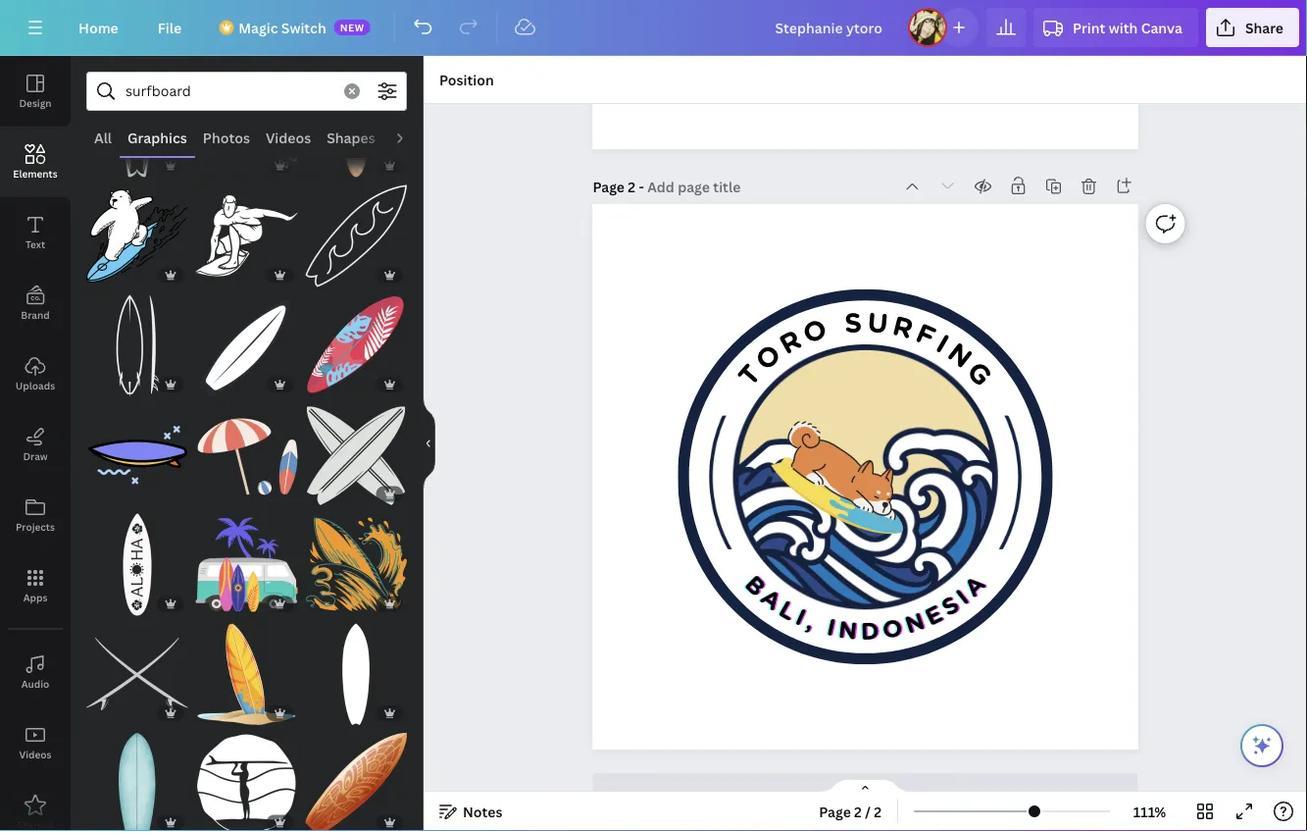 Task type: vqa. For each thing, say whether or not it's contained in the screenshot.
Project
no



Task type: describe. For each thing, give the bounding box(es) containing it.
position
[[440, 70, 494, 89]]

i left g
[[931, 327, 956, 360]]

text
[[25, 237, 45, 251]]

photos button
[[195, 119, 258, 156]]

e
[[921, 599, 948, 632]]

home
[[78, 18, 118, 37]]

draw button
[[0, 409, 71, 480]]

s u r f
[[844, 306, 941, 354]]

i ,
[[792, 603, 820, 636]]

new
[[340, 21, 365, 34]]

text button
[[0, 197, 71, 268]]

f
[[912, 316, 941, 354]]

side panel tab list
[[0, 56, 71, 831]]

111%
[[1134, 802, 1167, 821]]

canva
[[1142, 18, 1183, 37]]

,
[[803, 607, 820, 636]]

design
[[19, 96, 52, 109]]

0 vertical spatial audio
[[391, 128, 431, 147]]

0 horizontal spatial a
[[756, 583, 788, 616]]

brand
[[21, 308, 50, 321]]

file button
[[142, 8, 197, 47]]

shapes
[[327, 128, 376, 147]]

with
[[1109, 18, 1138, 37]]

+
[[829, 783, 837, 802]]

isolated surfboard design vector illustration image
[[305, 295, 407, 397]]

position button
[[432, 64, 502, 95]]

print with canva button
[[1034, 8, 1199, 47]]

r inside r o
[[774, 323, 808, 361]]

/
[[866, 802, 871, 821]]

0 vertical spatial surfboard image
[[305, 514, 407, 616]]

design button
[[0, 56, 71, 127]]

l
[[775, 594, 802, 627]]

magic switch
[[239, 18, 326, 37]]

add
[[840, 783, 867, 802]]

2 horizontal spatial n
[[942, 336, 979, 375]]

2 for -
[[628, 177, 636, 196]]

2 d from the left
[[862, 617, 882, 646]]

r o
[[774, 312, 832, 361]]

Page title text field
[[648, 177, 743, 196]]

file
[[158, 18, 182, 37]]

surfboard image
[[305, 733, 407, 831]]

audio inside side panel tab list
[[21, 677, 49, 690]]

notes button
[[432, 796, 511, 827]]

draw
[[23, 449, 48, 463]]

projects
[[16, 520, 55, 533]]

hide image
[[423, 396, 436, 491]]

graphics button
[[120, 119, 195, 156]]

main menu bar
[[0, 0, 1308, 56]]

i inside i n d o n e
[[825, 613, 839, 642]]

canva assistant image
[[1251, 734, 1275, 757]]

print
[[1073, 18, 1106, 37]]

g
[[961, 355, 1000, 393]]

share
[[1246, 18, 1284, 37]]

b
[[740, 570, 772, 602]]

0 vertical spatial videos button
[[258, 119, 319, 156]]

2 horizontal spatial 2
[[875, 802, 882, 821]]

u
[[867, 306, 890, 340]]

t
[[732, 358, 768, 393]]

page for page 2 -
[[593, 177, 625, 196]]



Task type: locate. For each thing, give the bounding box(es) containing it.
audio button right shapes
[[383, 119, 438, 156]]

i right e on the bottom of the page
[[951, 583, 975, 611]]

0 horizontal spatial o
[[749, 337, 788, 377]]

page
[[870, 783, 902, 802]]

1 vertical spatial audio
[[21, 677, 49, 690]]

0 vertical spatial s
[[844, 306, 864, 340]]

0 horizontal spatial s
[[844, 306, 864, 340]]

0 vertical spatial page
[[593, 177, 625, 196]]

0 horizontal spatial page
[[593, 177, 625, 196]]

camper minivan with surfboards image
[[196, 514, 298, 616]]

elements
[[13, 167, 58, 180]]

videos
[[266, 128, 311, 147], [19, 748, 51, 761]]

Search elements search field
[[126, 73, 333, 110]]

0 horizontal spatial audio
[[21, 677, 49, 690]]

blue surfboard watercolor illustration image
[[86, 733, 188, 831]]

audio down apps
[[21, 677, 49, 690]]

o inside i n d o n e
[[881, 613, 906, 645]]

s for s
[[937, 590, 965, 622]]

0 horizontal spatial surfboard image
[[196, 624, 298, 726]]

surfboard image
[[305, 514, 407, 616], [196, 624, 298, 726]]

1 horizontal spatial videos
[[266, 128, 311, 147]]

group
[[86, 76, 188, 178], [196, 76, 298, 178], [305, 76, 407, 178], [196, 174, 298, 287], [305, 174, 407, 287], [86, 186, 188, 287], [86, 283, 188, 397], [196, 283, 298, 397], [305, 283, 407, 397], [86, 393, 188, 506], [196, 393, 298, 506], [305, 393, 407, 506], [305, 503, 407, 616], [86, 514, 188, 616], [196, 514, 298, 616], [86, 612, 188, 726], [196, 612, 298, 726], [305, 612, 407, 726], [86, 722, 188, 831], [196, 722, 298, 831], [305, 722, 407, 831]]

projects button
[[0, 480, 71, 550]]

i right the ,
[[825, 613, 839, 642]]

0 horizontal spatial videos button
[[0, 707, 71, 778]]

1 vertical spatial videos button
[[0, 707, 71, 778]]

page 2 / 2 button
[[812, 796, 890, 827]]

d inside i n d o n e
[[861, 617, 880, 646]]

s
[[844, 306, 864, 340], [937, 590, 965, 622]]

uploads button
[[0, 339, 71, 409]]

2 right '/'
[[875, 802, 882, 821]]

1 horizontal spatial s
[[937, 590, 965, 622]]

notes
[[463, 802, 503, 821]]

audio button
[[383, 119, 438, 156], [0, 637, 71, 707]]

1 horizontal spatial page
[[820, 802, 851, 821]]

n
[[942, 336, 979, 375], [902, 607, 929, 640], [838, 615, 860, 646]]

videos inside side panel tab list
[[19, 748, 51, 761]]

o inside r o
[[799, 312, 832, 350]]

2
[[628, 177, 636, 196], [855, 802, 862, 821], [875, 802, 882, 821]]

bold lined quirky surfboard image
[[86, 405, 188, 506]]

isolated surfboard silhouette image
[[196, 295, 298, 397]]

1 horizontal spatial a
[[959, 570, 992, 603]]

0 horizontal spatial audio button
[[0, 637, 71, 707]]

photos
[[203, 128, 250, 147]]

orange watercolor surfboard. image
[[305, 76, 407, 178]]

-
[[639, 177, 644, 196]]

videos button
[[258, 119, 319, 156], [0, 707, 71, 778]]

i left i n d o n e
[[792, 603, 811, 632]]

page
[[593, 177, 625, 196], [820, 802, 851, 821]]

1 vertical spatial surfboard image
[[196, 624, 298, 726]]

0 horizontal spatial n
[[838, 615, 860, 646]]

uploads
[[16, 379, 55, 392]]

1 horizontal spatial audio button
[[383, 119, 438, 156]]

r
[[890, 309, 917, 346], [774, 323, 808, 361]]

111% button
[[1119, 796, 1182, 827]]

1 horizontal spatial o
[[799, 312, 832, 350]]

page 2 -
[[593, 177, 648, 196]]

graphics
[[128, 128, 187, 147]]

i
[[931, 327, 956, 360], [951, 583, 975, 611], [792, 603, 811, 632], [825, 613, 839, 642]]

page left '/'
[[820, 802, 851, 821]]

all
[[94, 128, 112, 147]]

page 2 / 2
[[820, 802, 882, 821]]

1 horizontal spatial videos button
[[258, 119, 319, 156]]

share button
[[1207, 8, 1300, 47]]

all button
[[86, 119, 120, 156]]

audio button down apps
[[0, 637, 71, 707]]

audio right shapes button
[[391, 128, 431, 147]]

1 horizontal spatial surfboard image
[[305, 514, 407, 616]]

i inside i ,
[[792, 603, 811, 632]]

2 horizontal spatial o
[[881, 613, 906, 645]]

r right u
[[890, 309, 917, 346]]

2 left '/'
[[855, 802, 862, 821]]

circle icon image
[[710, 321, 1022, 633]]

o
[[799, 312, 832, 350], [749, 337, 788, 377], [881, 613, 906, 645]]

switch
[[281, 18, 326, 37]]

Design title text field
[[760, 8, 901, 47]]

1 vertical spatial videos
[[19, 748, 51, 761]]

bear polar surfboard illustration image
[[86, 186, 188, 287]]

2 for /
[[855, 802, 862, 821]]

r right t
[[774, 323, 808, 361]]

1 vertical spatial s
[[937, 590, 965, 622]]

apps
[[23, 591, 47, 604]]

1 horizontal spatial n
[[902, 607, 929, 640]]

1 horizontal spatial r
[[890, 309, 917, 346]]

1 horizontal spatial audio
[[391, 128, 431, 147]]

show pages image
[[819, 778, 913, 794]]

a
[[959, 570, 992, 603], [756, 583, 788, 616]]

audio
[[391, 128, 431, 147], [21, 677, 49, 690]]

s inside s u r f
[[844, 306, 864, 340]]

i n d o n e
[[825, 599, 948, 646]]

+ add page
[[829, 783, 902, 802]]

page inside button
[[820, 802, 851, 821]]

magic
[[239, 18, 278, 37]]

0 horizontal spatial 2
[[628, 177, 636, 196]]

1 d from the left
[[861, 617, 880, 646]]

d
[[861, 617, 880, 646], [862, 617, 882, 646]]

blocky flat buildable umbrella and surfboard image
[[196, 405, 298, 506]]

0 horizontal spatial videos
[[19, 748, 51, 761]]

print with canva
[[1073, 18, 1183, 37]]

1 vertical spatial audio button
[[0, 637, 71, 707]]

shapes button
[[319, 119, 383, 156]]

a right e on the bottom of the page
[[959, 570, 992, 603]]

apps button
[[0, 550, 71, 621]]

2 left -
[[628, 177, 636, 196]]

page for page 2 / 2
[[820, 802, 851, 821]]

r inside s u r f
[[890, 309, 917, 346]]

elements button
[[0, 127, 71, 197]]

home link
[[63, 8, 134, 47]]

1 vertical spatial page
[[820, 802, 851, 821]]

page left -
[[593, 177, 625, 196]]

1 horizontal spatial 2
[[855, 802, 862, 821]]

0 vertical spatial audio button
[[383, 119, 438, 156]]

s for s u r f
[[844, 306, 864, 340]]

0 vertical spatial videos
[[266, 128, 311, 147]]

brand button
[[0, 268, 71, 339]]

+ add page button
[[593, 773, 1139, 812]]

a left i ,
[[756, 583, 788, 616]]

0 horizontal spatial r
[[774, 323, 808, 361]]



